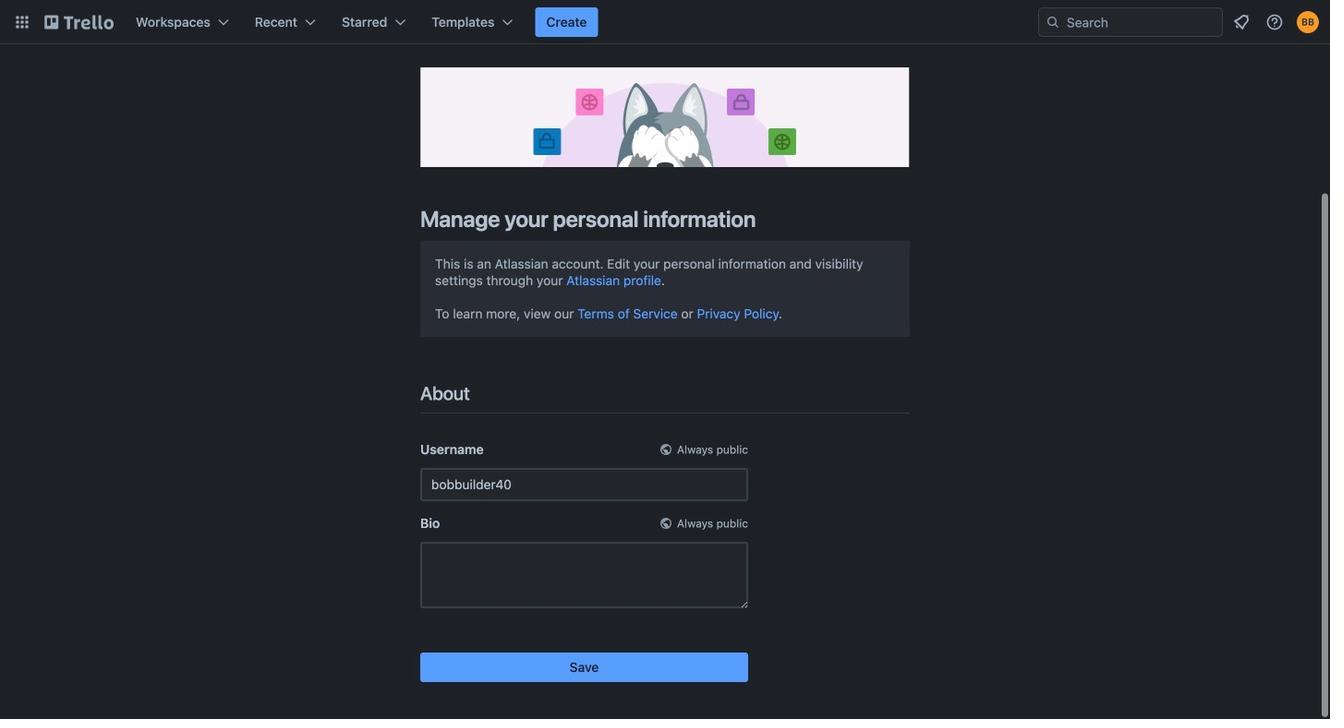 Task type: describe. For each thing, give the bounding box(es) containing it.
open information menu image
[[1266, 13, 1284, 31]]

back to home image
[[44, 7, 114, 37]]



Task type: locate. For each thing, give the bounding box(es) containing it.
bob builder (bobbuilder40) image
[[1297, 11, 1320, 33]]

Search field
[[1061, 9, 1223, 35]]

None text field
[[420, 468, 749, 502], [420, 542, 749, 609], [420, 468, 749, 502], [420, 542, 749, 609]]

primary element
[[0, 0, 1331, 44]]

search image
[[1046, 15, 1061, 30]]

0 notifications image
[[1231, 11, 1253, 33]]



Task type: vqa. For each thing, say whether or not it's contained in the screenshot.
the 'not'
no



